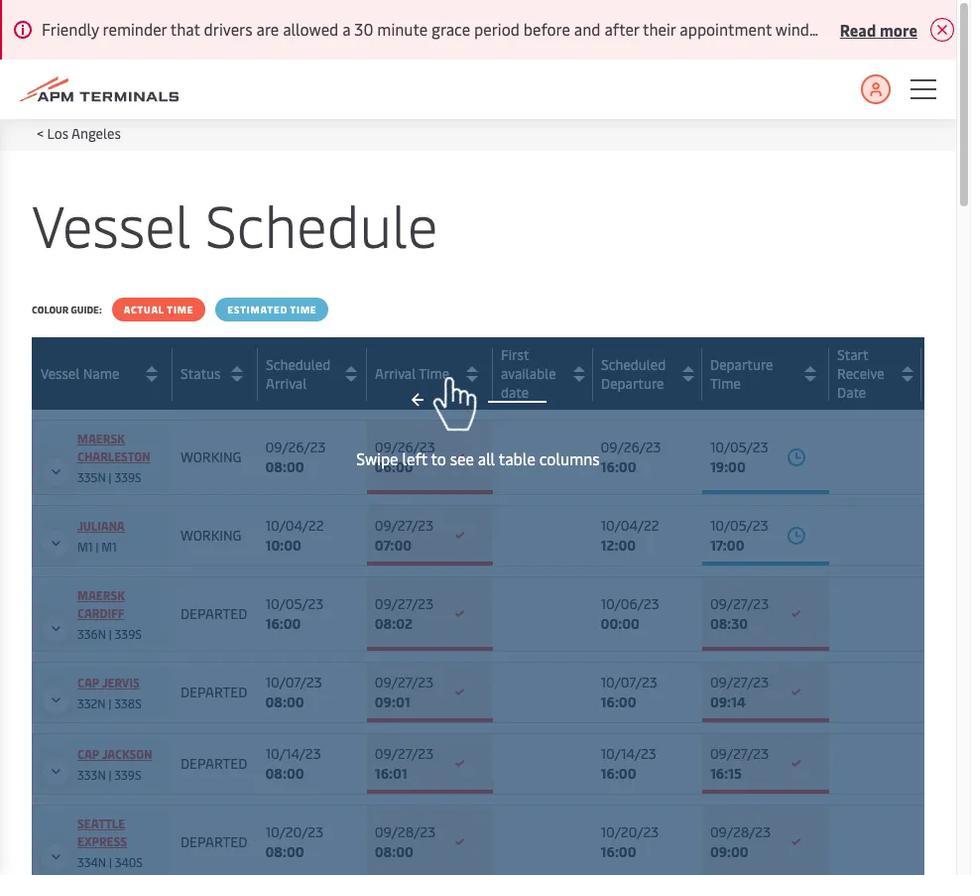 Task type: describe. For each thing, give the bounding box(es) containing it.
start for start receive date button related to the departure time button for second 'scheduled departure' button from the left
[[837, 345, 869, 364]]

09/26/23 for 08:00
[[265, 438, 326, 456]]

first for arrival time button for 1st 'scheduled departure' button
[[501, 345, 529, 364]]

10/06/23 00:00
[[601, 594, 659, 633]]

date for the departure time button for second 'scheduled departure' button from the left
[[837, 383, 866, 402]]

09/27/23 16:15
[[710, 744, 769, 783]]

departure time for 1st 'scheduled departure' button the departure time button
[[710, 355, 773, 392]]

cap jackson 333n | 339s
[[77, 746, 152, 783]]

available for arrival time button for 1st 'scheduled departure' button first available date button
[[501, 364, 556, 383]]

date for second 'scheduled departure' button from the left
[[501, 383, 529, 402]]

| for 10/07/23 08:00
[[109, 696, 111, 711]]

read more
[[840, 18, 918, 40]]

read
[[840, 18, 876, 40]]

receive for start receive date button related to the departure time button for second 'scheduled departure' button from the left
[[837, 364, 885, 383]]

more
[[880, 18, 918, 40]]

departed for 10/07/23
[[181, 683, 247, 702]]

start receive date for start receive date button for 1st 'scheduled departure' button the departure time button
[[837, 345, 884, 402]]

start receive date for start receive date button related to the departure time button for second 'scheduled departure' button from the left
[[837, 345, 885, 402]]

339s for 10/05/23 16:00
[[115, 626, 142, 642]]

seattle express 334n | 340s
[[77, 816, 143, 870]]

09/26/23 for 16:00
[[601, 438, 661, 456]]

332n
[[77, 696, 106, 711]]

start receive date button for 1st 'scheduled departure' button the departure time button
[[837, 345, 916, 402]]

vessel name for vessel name button related to status button associated with 1st 'scheduled departure' button
[[41, 364, 119, 383]]

333n
[[77, 767, 106, 783]]

time for the departure time button for second 'scheduled departure' button from the left
[[710, 374, 741, 392]]

cardiff
[[77, 605, 124, 621]]

08:00 for 10/07/23 08:00
[[265, 693, 304, 711]]

left
[[402, 447, 428, 469]]

00:00
[[601, 614, 640, 633]]

| for 10/20/23 08:00
[[109, 854, 112, 870]]

334n
[[77, 854, 106, 870]]

| for 10/14/23 08:00
[[109, 767, 111, 783]]

09/27/23 08:30
[[710, 594, 769, 633]]

10/04/22 for 10:00
[[265, 516, 324, 535]]

2 scheduled departure button from the left
[[601, 355, 698, 392]]

| for 09/26/23 08:00
[[109, 469, 112, 485]]

scheduled arrival button for status button associated with 1st 'scheduled departure' button
[[265, 355, 362, 392]]

09:00
[[710, 842, 749, 861]]

16:00 for 10/14/23 16:00
[[601, 764, 637, 783]]

estimated time
[[227, 303, 317, 317]]

07:00
[[375, 536, 412, 555]]

10/05/23 19:00
[[710, 438, 769, 476]]

10/05/23 for 16:00
[[265, 594, 324, 613]]

arrival time for 1st 'scheduled departure' button
[[375, 364, 449, 383]]

scheduled arrival for status button for second 'scheduled departure' button from the left scheduled arrival button
[[266, 355, 331, 392]]

departed for 10/05/23
[[181, 604, 247, 623]]

09/26/23 16:00
[[601, 438, 661, 476]]

name for vessel name button related to status button associated with 1st 'scheduled departure' button
[[83, 364, 119, 383]]

time for arrival time button corresponding to second 'scheduled departure' button from the left
[[419, 364, 450, 383]]

10/04/22 12:00
[[601, 516, 660, 555]]

10/05/23 for 19:00
[[710, 438, 769, 456]]

time for 1st 'scheduled departure' button the departure time button
[[710, 374, 741, 392]]

jervis
[[102, 675, 140, 691]]

maersk cardiff 336n | 339s
[[77, 587, 142, 642]]

10/05/23 17:00
[[710, 516, 769, 555]]

10/07/23 16:00
[[601, 673, 658, 711]]

06:00
[[375, 457, 413, 476]]

juliana m1 | m1
[[77, 518, 125, 555]]

09/27/23 for 07:00
[[375, 516, 434, 535]]

close alert image
[[930, 18, 954, 42]]

<
[[37, 124, 44, 143]]

all
[[478, 447, 495, 469]]

08:30
[[710, 614, 748, 633]]

swipe left to see all table columns
[[357, 447, 600, 469]]

16:15
[[710, 764, 742, 783]]

scheduled arrival button for status button for second 'scheduled departure' button from the left
[[266, 355, 362, 392]]

start for start receive date button for 1st 'scheduled departure' button the departure time button
[[837, 345, 868, 364]]

first available date button for arrival time button for 1st 'scheduled departure' button
[[501, 345, 588, 402]]

vessel for vessel name button related to status button associated with 1st 'scheduled departure' button
[[41, 364, 80, 383]]

start receive date button for the departure time button for second 'scheduled departure' button from the left
[[837, 345, 917, 402]]

date for 1st 'scheduled departure' button the departure time button
[[837, 383, 866, 402]]

19:00
[[710, 457, 746, 476]]

scheduled departure for 1st 'scheduled departure' button
[[601, 355, 666, 392]]

09/27/23 09:01
[[375, 673, 434, 711]]

express
[[77, 833, 127, 849]]

1 m1 from the left
[[77, 539, 93, 555]]

16:00 for 10/20/23 16:00
[[601, 842, 637, 861]]

10/20/23 16:00
[[601, 823, 659, 861]]

16:00 for 09/26/23 16:00
[[601, 457, 637, 476]]

10/20/23 08:00
[[265, 823, 324, 861]]

09/27/23 09:14
[[710, 673, 769, 711]]

09/28/23 09:00
[[710, 823, 771, 861]]

vessel name for vessel name button corresponding to status button for second 'scheduled departure' button from the left
[[41, 364, 119, 383]]

16:00 for 10/07/23 16:00
[[601, 693, 637, 711]]

09/28/23 for 09:00
[[710, 823, 771, 841]]

10/05/23 for 17:00
[[710, 516, 769, 535]]

actual
[[124, 303, 164, 317]]

estimated
[[227, 303, 288, 317]]

10:00
[[265, 536, 302, 555]]

first available date for first available date button related to arrival time button corresponding to second 'scheduled departure' button from the left
[[501, 345, 556, 402]]

08:00 for 10/14/23 08:00
[[265, 764, 304, 783]]

guide:
[[71, 303, 102, 317]]

2 m1 from the left
[[101, 539, 117, 555]]

10/14/23 08:00
[[265, 744, 321, 783]]

status for status button associated with 1st 'scheduled departure' button
[[181, 364, 221, 383]]

los
[[47, 124, 69, 143]]

< los angeles
[[37, 124, 121, 143]]

actual time
[[124, 303, 194, 317]]

10/07/23 08:00
[[265, 673, 322, 711]]



Task type: vqa. For each thing, say whether or not it's contained in the screenshot.


Task type: locate. For each thing, give the bounding box(es) containing it.
09:01
[[375, 693, 410, 711]]

date
[[501, 383, 529, 402], [501, 383, 529, 402]]

09/28/23 08:00
[[375, 823, 436, 861]]

08:00 down 10/14/23 08:00
[[265, 842, 304, 861]]

| inside juliana m1 | m1
[[96, 539, 98, 555]]

2 start receive date from the left
[[837, 345, 885, 402]]

vessel for vessel name button corresponding to status button for second 'scheduled departure' button from the left
[[41, 364, 80, 383]]

time for estimated time
[[290, 303, 317, 317]]

1 horizontal spatial 10/20/23
[[601, 823, 659, 841]]

| left 340s
[[109, 854, 112, 870]]

08:00 down 16:01
[[375, 842, 414, 861]]

09/27/23 up 08:02
[[375, 594, 434, 613]]

16:01
[[375, 764, 408, 783]]

09/26/23 06:00
[[375, 438, 435, 476]]

departure time
[[710, 355, 773, 392], [710, 355, 773, 392]]

0 horizontal spatial 10/04/22
[[265, 516, 324, 535]]

16:00 inside 09/26/23 16:00
[[601, 457, 637, 476]]

cap
[[77, 675, 99, 691], [77, 746, 99, 762]]

los angeles link
[[47, 124, 121, 143]]

2 arrival time from the left
[[375, 364, 450, 383]]

2 vertical spatial 10/05/23
[[265, 594, 324, 613]]

cap for 10/14/23
[[77, 746, 99, 762]]

1 departed from the top
[[181, 604, 247, 623]]

09/27/23 up 08:30
[[710, 594, 769, 613]]

2 date from the left
[[837, 383, 866, 402]]

arrival time button for 1st 'scheduled departure' button
[[375, 358, 488, 389]]

arrival time
[[375, 364, 449, 383], [375, 364, 450, 383]]

working
[[181, 447, 241, 466], [181, 526, 241, 545]]

cap jervis 332n | 338s
[[77, 675, 142, 711]]

1 cap from the top
[[77, 675, 99, 691]]

scheduled
[[265, 355, 330, 374], [266, 355, 331, 374], [601, 355, 666, 374], [601, 355, 666, 374]]

departed
[[181, 604, 247, 623], [181, 683, 247, 702], [181, 754, 247, 773], [181, 832, 247, 851]]

10/20/23 for 08:00
[[265, 823, 324, 841]]

10/04/22 up 12:00
[[601, 516, 660, 535]]

10/20/23 down 10/14/23 16:00
[[601, 823, 659, 841]]

10/07/23 down 10/05/23 16:00
[[265, 673, 322, 692]]

2 receive from the left
[[837, 364, 885, 383]]

09/27/23 up the '09:01'
[[375, 673, 434, 692]]

working left 10:00
[[181, 526, 241, 545]]

1 start receive date from the left
[[837, 345, 884, 402]]

2 scheduled departure from the left
[[601, 355, 666, 392]]

1 09/28/23 from the left
[[375, 823, 436, 841]]

arrival time for second 'scheduled departure' button from the left
[[375, 364, 450, 383]]

1 status button from the left
[[181, 358, 253, 389]]

1 10/04/22 from the left
[[265, 516, 324, 535]]

| right the 333n
[[109, 767, 111, 783]]

cap up 332n
[[77, 675, 99, 691]]

16:00 up '10/07/23 08:00' on the left bottom of page
[[265, 614, 301, 633]]

08:00 inside '10/07/23 08:00'
[[265, 693, 304, 711]]

10/05/23 up 19:00
[[710, 438, 769, 456]]

10/07/23
[[265, 673, 322, 692], [601, 673, 658, 692]]

0 horizontal spatial m1
[[77, 539, 93, 555]]

cap up the 333n
[[77, 746, 99, 762]]

| right 336n
[[109, 626, 112, 642]]

339s down jackson
[[114, 767, 142, 783]]

08:00 up 10/04/22 10:00
[[265, 457, 304, 476]]

09/26/23
[[265, 438, 326, 456], [375, 438, 435, 456], [601, 438, 661, 456]]

1 horizontal spatial time
[[290, 303, 317, 317]]

1 scheduled from the left
[[265, 355, 330, 374]]

1 horizontal spatial 09/26/23
[[375, 438, 435, 456]]

16:00 inside 10/20/23 16:00
[[601, 842, 637, 861]]

09/27/23 for 08:30
[[710, 594, 769, 613]]

0 horizontal spatial time
[[167, 303, 194, 317]]

1 departure time from the left
[[710, 355, 773, 392]]

08:00 inside 10/20/23 08:00
[[265, 842, 304, 861]]

336n
[[77, 626, 106, 642]]

1 date from the left
[[837, 383, 866, 402]]

scheduled arrival
[[265, 355, 330, 392], [266, 355, 331, 392]]

1 horizontal spatial 10/07/23
[[601, 673, 658, 692]]

2 10/07/23 from the left
[[601, 673, 658, 692]]

maersk for departed
[[77, 587, 125, 603]]

cap for 10/07/23
[[77, 675, 99, 691]]

09/26/23 left swipe
[[265, 438, 326, 456]]

16:00 inside 10/07/23 16:00
[[601, 693, 637, 711]]

1 scheduled arrival button from the left
[[265, 355, 362, 392]]

time
[[419, 364, 449, 383], [419, 364, 450, 383], [710, 374, 741, 392], [710, 374, 741, 392]]

2 vertical spatial 339s
[[114, 767, 142, 783]]

09/27/23 up 16:01
[[375, 744, 434, 763]]

2 status from the left
[[181, 364, 221, 383]]

1 horizontal spatial m1
[[101, 539, 117, 555]]

1 start receive date button from the left
[[837, 345, 916, 402]]

1 scheduled departure button from the left
[[601, 355, 697, 392]]

10/14/23 16:00
[[601, 744, 657, 783]]

339s for 10/14/23 08:00
[[114, 767, 142, 783]]

colour
[[32, 303, 69, 317]]

2 arrival time button from the left
[[375, 358, 488, 389]]

1 vertical spatial 339s
[[115, 626, 142, 642]]

status for status button for second 'scheduled departure' button from the left
[[181, 364, 221, 383]]

09/28/23 for 08:00
[[375, 823, 436, 841]]

time for arrival time button for 1st 'scheduled departure' button
[[419, 364, 449, 383]]

339s down cardiff
[[115, 626, 142, 642]]

maersk inside the maersk cardiff 336n | 339s
[[77, 587, 125, 603]]

0 horizontal spatial 10/20/23
[[265, 823, 324, 841]]

first available date button for arrival time button corresponding to second 'scheduled departure' button from the left
[[501, 345, 588, 402]]

first
[[501, 345, 529, 364], [501, 345, 529, 364]]

| inside the maersk cardiff 336n | 339s
[[109, 626, 112, 642]]

2 339s from the top
[[115, 626, 142, 642]]

departure time button for second 'scheduled departure' button from the left
[[710, 355, 825, 392]]

2 time from the left
[[290, 303, 317, 317]]

09/26/23 08:00
[[265, 438, 326, 476]]

1 arrival time from the left
[[375, 364, 449, 383]]

10/05/23 up 17:00
[[710, 516, 769, 535]]

10/07/23 for 08:00
[[265, 673, 322, 692]]

08:00 inside 09/28/23 08:00
[[375, 842, 414, 861]]

scheduled departure
[[601, 355, 666, 392], [601, 355, 666, 392]]

2 scheduled from the left
[[266, 355, 331, 374]]

10/04/22 for 12:00
[[601, 516, 660, 535]]

1 scheduled arrival from the left
[[265, 355, 330, 392]]

2 10/04/22 from the left
[[601, 516, 660, 535]]

09/27/23 for 09:01
[[375, 673, 434, 692]]

departure time button for 1st 'scheduled departure' button
[[710, 355, 824, 392]]

to
[[431, 447, 446, 469]]

10/20/23 for 16:00
[[601, 823, 659, 841]]

cap inside cap jervis 332n | 338s
[[77, 675, 99, 691]]

charleston
[[77, 448, 150, 464]]

10/14/23 for 16:00
[[601, 744, 657, 763]]

| for 10/05/23 16:00
[[109, 626, 112, 642]]

08:00
[[265, 457, 304, 476], [265, 693, 304, 711], [265, 764, 304, 783], [265, 842, 304, 861], [375, 842, 414, 861]]

339s inside cap jackson 333n | 339s
[[114, 767, 142, 783]]

10/05/23 down 10:00
[[265, 594, 324, 613]]

08:00 for 10/20/23 08:00
[[265, 842, 304, 861]]

1 status from the left
[[181, 364, 221, 383]]

departure time for the departure time button for second 'scheduled departure' button from the left
[[710, 355, 773, 392]]

09/28/23
[[375, 823, 436, 841], [710, 823, 771, 841]]

juliana
[[77, 518, 125, 534]]

working left 09/26/23 08:00
[[181, 447, 241, 466]]

2 start receive date button from the left
[[837, 345, 917, 402]]

09/27/23 for 08:02
[[375, 594, 434, 613]]

status
[[181, 364, 221, 383], [181, 364, 221, 383]]

09/26/23 right columns
[[601, 438, 661, 456]]

08:00 inside 09/26/23 08:00
[[265, 457, 304, 476]]

2 working from the top
[[181, 526, 241, 545]]

2 departure time button from the left
[[710, 355, 825, 392]]

table
[[499, 447, 536, 469]]

2 cap from the top
[[77, 746, 99, 762]]

scheduled departure button
[[601, 355, 697, 392], [601, 355, 698, 392]]

0 horizontal spatial 09/28/23
[[375, 823, 436, 841]]

08:00 inside 10/14/23 08:00
[[265, 764, 304, 783]]

working for 08:00
[[181, 447, 241, 466]]

10/04/22 10:00
[[265, 516, 324, 555]]

0 vertical spatial cap
[[77, 675, 99, 691]]

2 departure time from the left
[[710, 355, 773, 392]]

departed for 10/20/23
[[181, 832, 247, 851]]

10/20/23 down 10/14/23 08:00
[[265, 823, 324, 841]]

1 10/20/23 from the left
[[265, 823, 324, 841]]

0 horizontal spatial 10/07/23
[[265, 673, 322, 692]]

| down juliana
[[96, 539, 98, 555]]

10/14/23 down '10/07/23 08:00' on the left bottom of page
[[265, 744, 321, 763]]

| inside maersk charleston 335n | 339s
[[109, 469, 112, 485]]

time right estimated
[[290, 303, 317, 317]]

|
[[109, 469, 112, 485], [96, 539, 98, 555], [109, 626, 112, 642], [109, 696, 111, 711], [109, 767, 111, 783], [109, 854, 112, 870]]

arrival
[[375, 364, 416, 383], [375, 364, 416, 383], [265, 374, 306, 392], [266, 374, 307, 392]]

335n
[[77, 469, 106, 485]]

| right 335n
[[109, 469, 112, 485]]

angeles
[[72, 124, 121, 143]]

read more button
[[840, 17, 918, 42]]

departed for 10/14/23
[[181, 754, 247, 773]]

3 scheduled from the left
[[601, 355, 666, 374]]

1 vertical spatial maersk
[[77, 587, 125, 603]]

maersk inside maersk charleston 335n | 339s
[[77, 431, 125, 447]]

3 departed from the top
[[181, 754, 247, 773]]

0 vertical spatial 339s
[[114, 469, 142, 485]]

4 scheduled from the left
[[601, 355, 666, 374]]

10/07/23 for 16:00
[[601, 673, 658, 692]]

working for 10:00
[[181, 526, 241, 545]]

| inside cap jervis 332n | 338s
[[109, 696, 111, 711]]

jackson
[[102, 746, 152, 762]]

0 horizontal spatial 10/14/23
[[265, 744, 321, 763]]

338s
[[114, 696, 142, 711]]

departed left 10/14/23 08:00
[[181, 754, 247, 773]]

16:00 down 10/14/23 16:00
[[601, 842, 637, 861]]

vessel schedule
[[32, 185, 438, 263]]

status button for 1st 'scheduled departure' button
[[181, 358, 253, 389]]

first available date for arrival time button for 1st 'scheduled departure' button first available date button
[[501, 345, 556, 402]]

10/04/22
[[265, 516, 324, 535], [601, 516, 660, 535]]

09/28/23 up 09:00
[[710, 823, 771, 841]]

time for actual time
[[167, 303, 194, 317]]

departed left '10/07/23 08:00' on the left bottom of page
[[181, 683, 247, 702]]

0 horizontal spatial 09/26/23
[[265, 438, 326, 456]]

1 start from the left
[[837, 345, 868, 364]]

2 maersk from the top
[[77, 587, 125, 603]]

start receive date button
[[837, 345, 916, 402], [837, 345, 917, 402]]

09:14
[[710, 693, 746, 711]]

1 horizontal spatial 09/28/23
[[710, 823, 771, 841]]

maersk up charleston
[[77, 431, 125, 447]]

1 vertical spatial 10/05/23
[[710, 516, 769, 535]]

0 vertical spatial working
[[181, 447, 241, 466]]

16:00 up 10/14/23 16:00
[[601, 693, 637, 711]]

2 09/26/23 from the left
[[375, 438, 435, 456]]

1 10/07/23 from the left
[[265, 673, 322, 692]]

16:00 inside 10/05/23 16:00
[[265, 614, 301, 633]]

| left 338s at bottom left
[[109, 696, 111, 711]]

09/28/23 down 16:01
[[375, 823, 436, 841]]

1 working from the top
[[181, 447, 241, 466]]

receive for start receive date button for 1st 'scheduled departure' button the departure time button
[[837, 364, 884, 383]]

departed left 10/20/23 08:00
[[181, 832, 247, 851]]

12:00
[[601, 536, 636, 555]]

vessel name button for status button for second 'scheduled departure' button from the left
[[41, 358, 168, 389]]

vessel name button for status button associated with 1st 'scheduled departure' button
[[41, 358, 168, 389]]

1 receive from the left
[[837, 364, 884, 383]]

maersk
[[77, 431, 125, 447], [77, 587, 125, 603]]

2 horizontal spatial 09/26/23
[[601, 438, 661, 456]]

339s down charleston
[[114, 469, 142, 485]]

10/04/22 up 10:00
[[265, 516, 324, 535]]

name for vessel name button corresponding to status button for second 'scheduled departure' button from the left
[[83, 364, 119, 383]]

1 horizontal spatial 10/04/22
[[601, 516, 660, 535]]

1 vertical spatial cap
[[77, 746, 99, 762]]

1 departure time button from the left
[[710, 355, 824, 392]]

10/05/23 16:00
[[265, 594, 324, 633]]

2 start from the left
[[837, 345, 869, 364]]

08:00 up 10/14/23 08:00
[[265, 693, 304, 711]]

start
[[837, 345, 868, 364], [837, 345, 869, 364]]

schedule
[[205, 185, 438, 263]]

swipe
[[357, 447, 398, 469]]

colour guide:
[[32, 303, 102, 317]]

1 arrival time button from the left
[[375, 358, 488, 389]]

2 status button from the left
[[181, 358, 253, 389]]

first available date
[[501, 345, 556, 402], [501, 345, 556, 402]]

scheduled departure for second 'scheduled departure' button from the left
[[601, 355, 666, 392]]

1 maersk from the top
[[77, 431, 125, 447]]

seattle
[[77, 816, 125, 831]]

10/14/23 down 10/07/23 16:00
[[601, 744, 657, 763]]

2 10/14/23 from the left
[[601, 744, 657, 763]]

339s for 09/26/23 08:00
[[114, 469, 142, 485]]

10/06/23
[[601, 594, 659, 613]]

08:00 for 09/26/23 08:00
[[265, 457, 304, 476]]

columns
[[539, 447, 600, 469]]

08:00 for 09/28/23 08:00
[[375, 842, 414, 861]]

16:00 up 10/20/23 16:00
[[601, 764, 637, 783]]

2 departed from the top
[[181, 683, 247, 702]]

09/27/23 for 16:15
[[710, 744, 769, 763]]

1 vertical spatial working
[[181, 526, 241, 545]]

09/27/23 for 09:14
[[710, 673, 769, 692]]

time right 'actual'
[[167, 303, 194, 317]]

09/27/23 for 16:01
[[375, 744, 434, 763]]

09/27/23 07:00
[[375, 516, 434, 555]]

2 10/20/23 from the left
[[601, 823, 659, 841]]

1 10/14/23 from the left
[[265, 744, 321, 763]]

| inside seattle express 334n | 340s
[[109, 854, 112, 870]]

available
[[501, 364, 556, 383], [501, 364, 556, 383]]

17:00
[[710, 536, 745, 555]]

09/27/23 up 09:14
[[710, 673, 769, 692]]

1 time from the left
[[167, 303, 194, 317]]

08:00 up 10/20/23 08:00
[[265, 764, 304, 783]]

16:00 inside 10/14/23 16:00
[[601, 764, 637, 783]]

1 scheduled departure from the left
[[601, 355, 666, 392]]

10/14/23
[[265, 744, 321, 763], [601, 744, 657, 763]]

departed left 10/05/23 16:00
[[181, 604, 247, 623]]

09/26/23 for 06:00
[[375, 438, 435, 456]]

09/27/23 up the 16:15
[[710, 744, 769, 763]]

| inside cap jackson 333n | 339s
[[109, 767, 111, 783]]

maersk up cardiff
[[77, 587, 125, 603]]

09/26/23 up 06:00
[[375, 438, 435, 456]]

09/27/23 up 07:00
[[375, 516, 434, 535]]

first for arrival time button corresponding to second 'scheduled departure' button from the left
[[501, 345, 529, 364]]

3 09/26/23 from the left
[[601, 438, 661, 456]]

340s
[[115, 854, 143, 870]]

available for first available date button related to arrival time button corresponding to second 'scheduled departure' button from the left
[[501, 364, 556, 383]]

scheduled arrival button
[[265, 355, 362, 392], [266, 355, 362, 392]]

16:00
[[601, 457, 637, 476], [265, 614, 301, 633], [601, 693, 637, 711], [601, 764, 637, 783], [601, 842, 637, 861]]

status button
[[181, 358, 253, 389], [181, 358, 253, 389]]

4 departed from the top
[[181, 832, 247, 851]]

arrival time button for second 'scheduled departure' button from the left
[[375, 358, 488, 389]]

date for 1st 'scheduled departure' button
[[501, 383, 529, 402]]

08:02
[[375, 614, 413, 633]]

vessel name
[[41, 364, 119, 383], [41, 364, 119, 383]]

1 horizontal spatial 10/14/23
[[601, 744, 657, 763]]

0 vertical spatial 10/05/23
[[710, 438, 769, 456]]

2 09/28/23 from the left
[[710, 823, 771, 841]]

339s inside the maersk cardiff 336n | 339s
[[115, 626, 142, 642]]

10/14/23 for 08:00
[[265, 744, 321, 763]]

10/05/23
[[710, 438, 769, 456], [710, 516, 769, 535], [265, 594, 324, 613]]

cap inside cap jackson 333n | 339s
[[77, 746, 99, 762]]

09/27/23
[[375, 516, 434, 535], [375, 594, 434, 613], [710, 594, 769, 613], [375, 673, 434, 692], [710, 673, 769, 692], [375, 744, 434, 763], [710, 744, 769, 763]]

1 09/26/23 from the left
[[265, 438, 326, 456]]

2 scheduled arrival button from the left
[[266, 355, 362, 392]]

10/07/23 down the 00:00
[[601, 673, 658, 692]]

2 scheduled arrival from the left
[[266, 355, 331, 392]]

1 339s from the top
[[114, 469, 142, 485]]

maersk for working
[[77, 431, 125, 447]]

scheduled arrival for scheduled arrival button related to status button associated with 1st 'scheduled departure' button
[[265, 355, 330, 392]]

0 vertical spatial maersk
[[77, 431, 125, 447]]

status button for second 'scheduled departure' button from the left
[[181, 358, 253, 389]]

09/27/23 08:02
[[375, 594, 434, 633]]

maersk charleston 335n | 339s
[[77, 431, 150, 485]]

see
[[450, 447, 474, 469]]

339s inside maersk charleston 335n | 339s
[[114, 469, 142, 485]]

09/27/23 16:01
[[375, 744, 434, 783]]

3 339s from the top
[[114, 767, 142, 783]]

departure
[[710, 355, 773, 374], [710, 355, 773, 374], [601, 374, 664, 392], [601, 374, 664, 392]]

16:00 right columns
[[601, 457, 637, 476]]

16:00 for 10/05/23 16:00
[[265, 614, 301, 633]]



